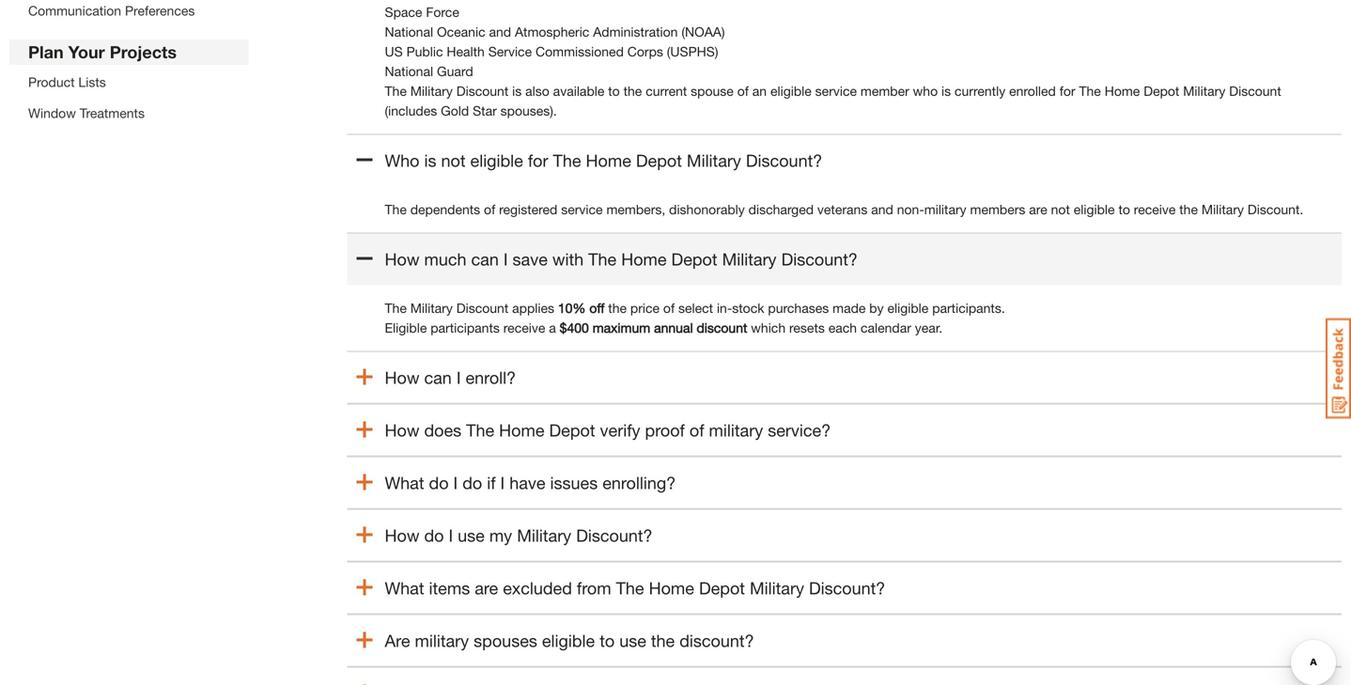 Task type: describe. For each thing, give the bounding box(es) containing it.
of inside dropdown button
[[690, 420, 704, 440]]

of left the registered
[[484, 202, 495, 217]]

product
[[28, 74, 75, 90]]

home up price
[[621, 249, 667, 269]]

a
[[549, 320, 556, 336]]

and inside space force national oceanic and atmospheric administration (noaa) us public health service commissioned corps (usphs) national guard the military discount is also available to the current spouse of an eligible service member who is currently enrolled for the home depot military discount (includes gold star spouses).
[[489, 24, 511, 40]]

plan
[[28, 42, 64, 62]]

what items are excluded from the home depot military discount?
[[385, 578, 886, 598]]

not inside 'who is not eligible for the home depot military discount?' dropdown button
[[441, 150, 466, 171]]

much
[[424, 249, 467, 269]]

the inside dropdown button
[[651, 631, 675, 651]]

how does the home depot verify proof of military service?
[[385, 420, 831, 440]]

enrolled
[[1009, 83, 1056, 99]]

in-
[[717, 300, 732, 316]]

guard
[[437, 64, 473, 79]]

(usphs)
[[667, 44, 718, 59]]

members
[[970, 202, 1026, 217]]

force
[[426, 4, 459, 20]]

the right enrolled
[[1079, 83, 1101, 99]]

non-
[[897, 202, 924, 217]]

resets
[[789, 320, 825, 336]]

home up discount?
[[649, 578, 694, 598]]

service inside space force national oceanic and atmospheric administration (noaa) us public health service commissioned corps (usphs) national guard the military discount is also available to the current spouse of an eligible service member who is currently enrolled for the home depot military discount (includes gold star spouses).
[[815, 83, 857, 99]]

how does the home depot verify proof of military service? button
[[347, 404, 1342, 456]]

military inside how do i use my military discount? dropdown button
[[517, 525, 572, 546]]

participants
[[431, 320, 500, 336]]

to inside space force national oceanic and atmospheric administration (noaa) us public health service commissioned corps (usphs) national guard the military discount is also available to the current spouse of an eligible service member who is currently enrolled for the home depot military discount (includes gold star spouses).
[[608, 83, 620, 99]]

do for do
[[429, 473, 449, 493]]

items
[[429, 578, 470, 598]]

an
[[753, 83, 767, 99]]

annual
[[654, 320, 693, 336]]

the dependents of registered service members, dishonorably discharged veterans and non-military members are not eligible to receive the military discount.
[[385, 202, 1304, 217]]

enrolling?
[[603, 473, 676, 493]]

discount? up discharged
[[746, 150, 822, 171]]

by
[[870, 300, 884, 316]]

are military spouses eligible to use the discount?
[[385, 631, 754, 651]]

to inside dropdown button
[[600, 631, 615, 651]]

10%
[[558, 300, 586, 316]]

who
[[385, 150, 420, 171]]

the up (includes
[[385, 83, 407, 99]]

who
[[913, 83, 938, 99]]

currently
[[955, 83, 1006, 99]]

do for use
[[424, 525, 444, 546]]

price
[[630, 300, 660, 316]]

health
[[447, 44, 485, 59]]

use inside how do i use my military discount? dropdown button
[[458, 525, 485, 546]]

current
[[646, 83, 687, 99]]

the right does
[[466, 420, 494, 440]]

0 horizontal spatial can
[[424, 368, 452, 388]]

i for enroll?
[[457, 368, 461, 388]]

each
[[829, 320, 857, 336]]

(includes
[[385, 103, 437, 118]]

$400
[[560, 320, 589, 336]]

how do i use my military discount?
[[385, 525, 653, 546]]

member
[[861, 83, 909, 99]]

the right from
[[616, 578, 644, 598]]

i right if
[[500, 473, 505, 493]]

depot inside space force national oceanic and atmospheric administration (noaa) us public health service commissioned corps (usphs) national guard the military discount is also available to the current spouse of an eligible service member who is currently enrolled for the home depot military discount (includes gold star spouses).
[[1144, 83, 1180, 99]]

made
[[833, 300, 866, 316]]

members,
[[607, 202, 666, 217]]

does
[[424, 420, 462, 440]]

maximum
[[593, 320, 650, 336]]

for inside space force national oceanic and atmospheric administration (noaa) us public health service commissioned corps (usphs) national guard the military discount is also available to the current spouse of an eligible service member who is currently enrolled for the home depot military discount (includes gold star spouses).
[[1060, 83, 1076, 99]]

(noaa)
[[682, 24, 725, 40]]

window
[[28, 105, 76, 121]]

who is not eligible for the home depot military discount?
[[385, 150, 822, 171]]

1 vertical spatial service
[[561, 202, 603, 217]]

from
[[577, 578, 611, 598]]

available
[[553, 83, 605, 99]]

enroll?
[[466, 368, 516, 388]]

how for how much can i save with the home depot military discount?
[[385, 249, 420, 269]]

how can i enroll?
[[385, 368, 516, 388]]

discount? up from
[[576, 525, 653, 546]]

1 horizontal spatial not
[[1051, 202, 1070, 217]]

select
[[678, 300, 713, 316]]

0 vertical spatial can
[[471, 249, 499, 269]]

lists
[[78, 74, 106, 90]]

commissioned
[[536, 44, 624, 59]]

is inside dropdown button
[[424, 150, 437, 171]]

dishonorably
[[669, 202, 745, 217]]

save
[[513, 249, 548, 269]]

military inside the what items are excluded from the home depot military discount? dropdown button
[[750, 578, 804, 598]]

the right with
[[588, 249, 617, 269]]

how much can i save with the home depot military discount? button
[[347, 233, 1342, 285]]

the military discount applies 10% off the price of select in-stock purchases made by eligible participants. eligible participants receive a $400 maximum annual discount which resets each calendar year.
[[385, 300, 1005, 336]]

military inside the military discount applies 10% off the price of select in-stock purchases made by eligible participants. eligible participants receive a $400 maximum annual discount which resets each calendar year.
[[410, 300, 453, 316]]

home up the members,
[[586, 150, 631, 171]]

discount?
[[680, 631, 754, 651]]

discharged
[[749, 202, 814, 217]]

2 horizontal spatial military
[[924, 202, 967, 217]]

your
[[68, 42, 105, 62]]

discount? up are military spouses eligible to use the discount? dropdown button
[[809, 578, 886, 598]]

of inside space force national oceanic and atmospheric administration (noaa) us public health service commissioned corps (usphs) national guard the military discount is also available to the current spouse of an eligible service member who is currently enrolled for the home depot military discount (includes gold star spouses).
[[737, 83, 749, 99]]

for inside 'who is not eligible for the home depot military discount?' dropdown button
[[528, 150, 548, 171]]

the down who
[[385, 202, 407, 217]]

1 national from the top
[[385, 24, 433, 40]]

proof
[[645, 420, 685, 440]]

0 vertical spatial receive
[[1134, 202, 1176, 217]]

treatments
[[80, 105, 145, 121]]

discount
[[697, 320, 747, 336]]

year.
[[915, 320, 943, 336]]

applies
[[512, 300, 554, 316]]

product lists
[[28, 74, 106, 90]]

which
[[751, 320, 786, 336]]

have
[[510, 473, 546, 493]]

1 horizontal spatial is
[[512, 83, 522, 99]]

i for do
[[453, 473, 458, 493]]

how for how does the home depot verify proof of military service?
[[385, 420, 420, 440]]



Task type: locate. For each thing, give the bounding box(es) containing it.
communication
[[28, 3, 121, 18]]

1 vertical spatial for
[[528, 150, 548, 171]]

is
[[512, 83, 522, 99], [942, 83, 951, 99], [424, 150, 437, 171]]

excluded
[[503, 578, 572, 598]]

receive inside the military discount applies 10% off the price of select in-stock purchases made by eligible participants. eligible participants receive a $400 maximum annual discount which resets each calendar year.
[[503, 320, 545, 336]]

spouses
[[474, 631, 537, 651]]

0 vertical spatial use
[[458, 525, 485, 546]]

the
[[385, 83, 407, 99], [1079, 83, 1101, 99], [553, 150, 581, 171], [385, 202, 407, 217], [588, 249, 617, 269], [385, 300, 407, 316], [466, 420, 494, 440], [616, 578, 644, 598]]

2 horizontal spatial is
[[942, 83, 951, 99]]

1 horizontal spatial use
[[619, 631, 646, 651]]

participants.
[[932, 300, 1005, 316]]

service?
[[768, 420, 831, 440]]

service left member
[[815, 83, 857, 99]]

1 vertical spatial what
[[385, 578, 424, 598]]

projects
[[110, 42, 177, 62]]

service
[[488, 44, 532, 59]]

1 vertical spatial and
[[871, 202, 894, 217]]

what inside the what items are excluded from the home depot military discount? dropdown button
[[385, 578, 424, 598]]

who is not eligible for the home depot military discount? button
[[347, 134, 1342, 187]]

not up dependents
[[441, 150, 466, 171]]

verify
[[600, 420, 640, 440]]

registered
[[499, 202, 558, 217]]

0 vertical spatial to
[[608, 83, 620, 99]]

the inside the military discount applies 10% off the price of select in-stock purchases made by eligible participants. eligible participants receive a $400 maximum annual discount which resets each calendar year.
[[385, 300, 407, 316]]

how inside how does the home depot verify proof of military service? dropdown button
[[385, 420, 420, 440]]

off
[[590, 300, 605, 316]]

the up 'eligible'
[[385, 300, 407, 316]]

0 horizontal spatial is
[[424, 150, 437, 171]]

0 vertical spatial not
[[441, 150, 466, 171]]

military inside how much can i save with the home depot military discount? dropdown button
[[722, 249, 777, 269]]

us
[[385, 44, 403, 59]]

national
[[385, 24, 433, 40], [385, 64, 433, 79]]

eligible inside the military discount applies 10% off the price of select in-stock purchases made by eligible participants. eligible participants receive a $400 maximum annual discount which resets each calendar year.
[[888, 300, 929, 316]]

home up have
[[499, 420, 545, 440]]

preferences
[[125, 3, 195, 18]]

communication preferences
[[28, 3, 195, 18]]

what
[[385, 473, 424, 493], [385, 578, 424, 598]]

product lists link
[[28, 74, 106, 90]]

is right who
[[424, 150, 437, 171]]

can right much
[[471, 249, 499, 269]]

1 vertical spatial receive
[[503, 320, 545, 336]]

military left members
[[924, 202, 967, 217]]

service up with
[[561, 202, 603, 217]]

of left an
[[737, 83, 749, 99]]

calendar
[[861, 320, 911, 336]]

spouses).
[[501, 103, 557, 118]]

can left enroll?
[[424, 368, 452, 388]]

not right members
[[1051, 202, 1070, 217]]

use down what items are excluded from the home depot military discount?
[[619, 631, 646, 651]]

veterans
[[817, 202, 868, 217]]

is right the who
[[942, 83, 951, 99]]

what items are excluded from the home depot military discount? button
[[347, 562, 1342, 614]]

how can i enroll? button
[[347, 351, 1342, 404]]

communication preferences link
[[28, 3, 195, 18]]

use inside are military spouses eligible to use the discount? dropdown button
[[619, 631, 646, 651]]

what inside what do i do if i have issues enrolling? dropdown button
[[385, 473, 424, 493]]

0 vertical spatial national
[[385, 24, 433, 40]]

1 horizontal spatial and
[[871, 202, 894, 217]]

2 vertical spatial military
[[415, 631, 469, 651]]

what for what items are excluded from the home depot military discount?
[[385, 578, 424, 598]]

public
[[406, 44, 443, 59]]

1 horizontal spatial receive
[[1134, 202, 1176, 217]]

corps
[[628, 44, 663, 59]]

1 vertical spatial national
[[385, 64, 433, 79]]

of inside the military discount applies 10% off the price of select in-stock purchases made by eligible participants. eligible participants receive a $400 maximum annual discount which resets each calendar year.
[[663, 300, 675, 316]]

of right proof
[[690, 420, 704, 440]]

to
[[608, 83, 620, 99], [1119, 202, 1130, 217], [600, 631, 615, 651]]

are right items
[[475, 578, 498, 598]]

0 horizontal spatial and
[[489, 24, 511, 40]]

0 vertical spatial and
[[489, 24, 511, 40]]

spouse
[[691, 83, 734, 99]]

feedback link image
[[1326, 318, 1351, 419]]

discount inside the military discount applies 10% off the price of select in-stock purchases made by eligible participants. eligible participants receive a $400 maximum annual discount which resets each calendar year.
[[456, 300, 509, 316]]

not
[[441, 150, 466, 171], [1051, 202, 1070, 217]]

military
[[924, 202, 967, 217], [709, 420, 763, 440], [415, 631, 469, 651]]

issues
[[550, 473, 598, 493]]

atmospheric
[[515, 24, 590, 40]]

0 vertical spatial what
[[385, 473, 424, 493]]

1 horizontal spatial military
[[709, 420, 763, 440]]

eligible
[[771, 83, 812, 99], [470, 150, 523, 171], [1074, 202, 1115, 217], [888, 300, 929, 316], [542, 631, 595, 651]]

home right enrolled
[[1105, 83, 1140, 99]]

gold
[[441, 103, 469, 118]]

the inside the military discount applies 10% off the price of select in-stock purchases made by eligible participants. eligible participants receive a $400 maximum annual discount which resets each calendar year.
[[608, 300, 627, 316]]

1 horizontal spatial are
[[1029, 202, 1048, 217]]

4 how from the top
[[385, 525, 420, 546]]

1 horizontal spatial service
[[815, 83, 857, 99]]

also
[[525, 83, 550, 99]]

0 horizontal spatial are
[[475, 578, 498, 598]]

1 vertical spatial not
[[1051, 202, 1070, 217]]

for
[[1060, 83, 1076, 99], [528, 150, 548, 171]]

for right enrolled
[[1060, 83, 1076, 99]]

military
[[410, 83, 453, 99], [1183, 83, 1226, 99], [687, 150, 741, 171], [1202, 202, 1244, 217], [722, 249, 777, 269], [410, 300, 453, 316], [517, 525, 572, 546], [750, 578, 804, 598]]

how inside how do i use my military discount? dropdown button
[[385, 525, 420, 546]]

how inside how much can i save with the home depot military discount? dropdown button
[[385, 249, 420, 269]]

0 horizontal spatial use
[[458, 525, 485, 546]]

the left discount?
[[651, 631, 675, 651]]

if
[[487, 473, 496, 493]]

0 vertical spatial service
[[815, 83, 857, 99]]

my
[[489, 525, 512, 546]]

receive
[[1134, 202, 1176, 217], [503, 320, 545, 336]]

are right members
[[1029, 202, 1048, 217]]

how
[[385, 249, 420, 269], [385, 368, 420, 388], [385, 420, 420, 440], [385, 525, 420, 546]]

1 vertical spatial can
[[424, 368, 452, 388]]

home
[[1105, 83, 1140, 99], [586, 150, 631, 171], [621, 249, 667, 269], [499, 420, 545, 440], [649, 578, 694, 598]]

of up annual
[[663, 300, 675, 316]]

discount? up the purchases at top
[[781, 249, 858, 269]]

military left 'service?'
[[709, 420, 763, 440]]

0 horizontal spatial receive
[[503, 320, 545, 336]]

2 vertical spatial to
[[600, 631, 615, 651]]

i left if
[[453, 473, 458, 493]]

what left items
[[385, 578, 424, 598]]

how for how can i enroll?
[[385, 368, 420, 388]]

i left 'my'
[[449, 525, 453, 546]]

1 vertical spatial military
[[709, 420, 763, 440]]

for up the registered
[[528, 150, 548, 171]]

discount?
[[746, 150, 822, 171], [781, 249, 858, 269], [576, 525, 653, 546], [809, 578, 886, 598]]

and left non-
[[871, 202, 894, 217]]

with
[[552, 249, 584, 269]]

1 horizontal spatial can
[[471, 249, 499, 269]]

plan your projects
[[28, 42, 177, 62]]

are inside dropdown button
[[475, 578, 498, 598]]

and up service
[[489, 24, 511, 40]]

i left enroll?
[[457, 368, 461, 388]]

1 vertical spatial to
[[1119, 202, 1130, 217]]

1 horizontal spatial for
[[1060, 83, 1076, 99]]

eligible
[[385, 320, 427, 336]]

space
[[385, 4, 422, 20]]

the up maximum at the top of the page
[[608, 300, 627, 316]]

2 how from the top
[[385, 368, 420, 388]]

3 how from the top
[[385, 420, 420, 440]]

how for how do i use my military discount?
[[385, 525, 420, 546]]

the inside space force national oceanic and atmospheric administration (noaa) us public health service commissioned corps (usphs) national guard the military discount is also available to the current spouse of an eligible service member who is currently enrolled for the home depot military discount (includes gold star spouses).
[[624, 83, 642, 99]]

military inside 'who is not eligible for the home depot military discount?' dropdown button
[[687, 150, 741, 171]]

i left save
[[504, 249, 508, 269]]

depot
[[1144, 83, 1180, 99], [636, 150, 682, 171], [671, 249, 718, 269], [549, 420, 595, 440], [699, 578, 745, 598]]

0 horizontal spatial for
[[528, 150, 548, 171]]

what for what do i do if i have issues enrolling?
[[385, 473, 424, 493]]

the
[[624, 83, 642, 99], [1180, 202, 1198, 217], [608, 300, 627, 316], [651, 631, 675, 651]]

0 vertical spatial are
[[1029, 202, 1048, 217]]

the left current
[[624, 83, 642, 99]]

2 what from the top
[[385, 578, 424, 598]]

1 what from the top
[[385, 473, 424, 493]]

what do i do if i have issues enrolling?
[[385, 473, 676, 493]]

is left also
[[512, 83, 522, 99]]

window treatments
[[28, 105, 145, 121]]

eligible inside space force national oceanic and atmospheric administration (noaa) us public health service commissioned corps (usphs) national guard the military discount is also available to the current spouse of an eligible service member who is currently enrolled for the home depot military discount (includes gold star spouses).
[[771, 83, 812, 99]]

2 national from the top
[[385, 64, 433, 79]]

discount.
[[1248, 202, 1304, 217]]

oceanic
[[437, 24, 485, 40]]

0 horizontal spatial service
[[561, 202, 603, 217]]

0 horizontal spatial not
[[441, 150, 466, 171]]

1 vertical spatial use
[[619, 631, 646, 651]]

use left 'my'
[[458, 525, 485, 546]]

service
[[815, 83, 857, 99], [561, 202, 603, 217]]

0 horizontal spatial military
[[415, 631, 469, 651]]

what down does
[[385, 473, 424, 493]]

0 vertical spatial for
[[1060, 83, 1076, 99]]

stock
[[732, 300, 764, 316]]

administration
[[593, 24, 678, 40]]

home inside space force national oceanic and atmospheric administration (noaa) us public health service commissioned corps (usphs) national guard the military discount is also available to the current spouse of an eligible service member who is currently enrolled for the home depot military discount (includes gold star spouses).
[[1105, 83, 1140, 99]]

1 how from the top
[[385, 249, 420, 269]]

of
[[737, 83, 749, 99], [484, 202, 495, 217], [663, 300, 675, 316], [690, 420, 704, 440]]

the up the registered
[[553, 150, 581, 171]]

military right the are
[[415, 631, 469, 651]]

0 vertical spatial military
[[924, 202, 967, 217]]

1 vertical spatial are
[[475, 578, 498, 598]]

how do i use my military discount? button
[[347, 509, 1342, 562]]

window treatments link
[[28, 105, 145, 121]]

are military spouses eligible to use the discount? button
[[347, 614, 1342, 667]]

i for use
[[449, 525, 453, 546]]

national down us at left top
[[385, 64, 433, 79]]

and
[[489, 24, 511, 40], [871, 202, 894, 217]]

use
[[458, 525, 485, 546], [619, 631, 646, 651]]

purchases
[[768, 300, 829, 316]]

national down space in the top left of the page
[[385, 24, 433, 40]]

how inside how can i enroll? dropdown button
[[385, 368, 420, 388]]

the left "discount." at the right top of the page
[[1180, 202, 1198, 217]]

can
[[471, 249, 499, 269], [424, 368, 452, 388]]

how much can i save with the home depot military discount?
[[385, 249, 858, 269]]



Task type: vqa. For each thing, say whether or not it's contained in the screenshot.
the rightmost the shop
no



